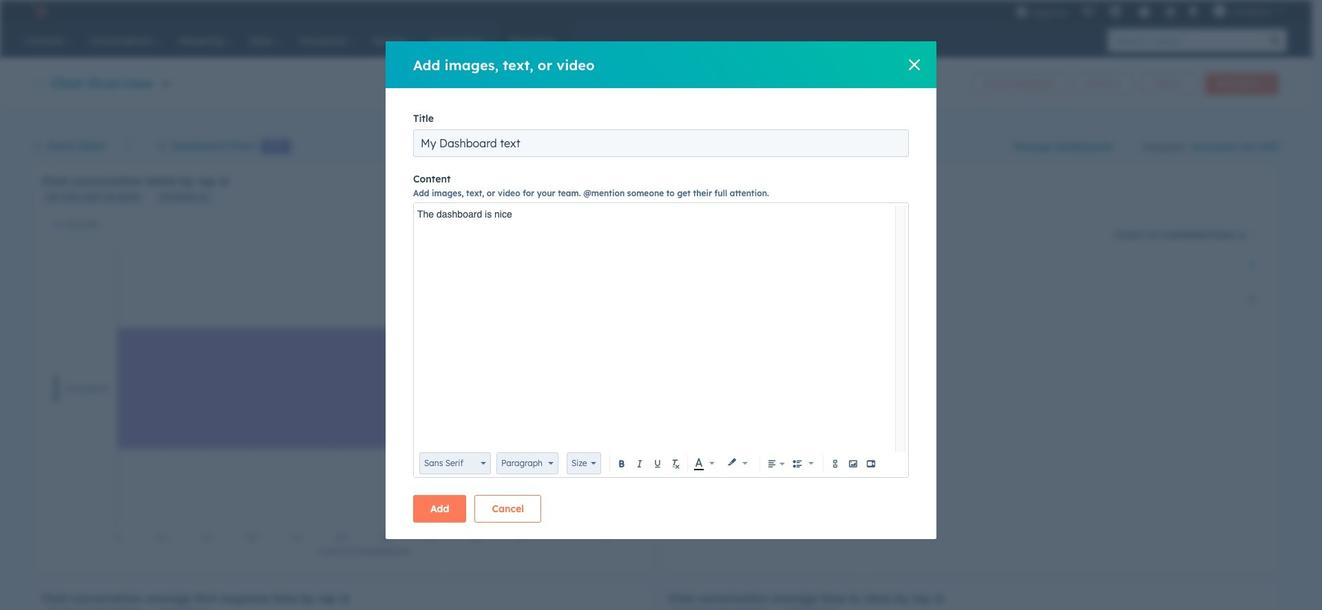 Task type: locate. For each thing, give the bounding box(es) containing it.
chat conversation average first response time by rep element
[[33, 582, 653, 610]]

chat conversation totals by url element
[[660, 165, 1280, 575]]

chat conversation totals by rep element
[[33, 165, 653, 575]]

group
[[789, 454, 818, 473]]

None text field
[[413, 130, 909, 157], [417, 206, 896, 442], [413, 130, 909, 157], [417, 206, 896, 442]]

interactive chart image
[[41, 219, 645, 567]]

dialog
[[386, 41, 937, 539]]

menu
[[1009, 0, 1296, 22]]

close image
[[909, 59, 920, 70]]

banner
[[33, 69, 1279, 95]]

press to sort. image
[[1250, 230, 1255, 239]]



Task type: vqa. For each thing, say whether or not it's contained in the screenshot.
CHAT CONVERSATION TOTALS BY REP element
yes



Task type: describe. For each thing, give the bounding box(es) containing it.
Search HubSpot search field
[[1108, 29, 1264, 52]]

chat conversation average time to close by rep element
[[660, 582, 1280, 610]]

press to sort. element
[[1250, 230, 1255, 241]]

jacob simon image
[[1214, 5, 1226, 17]]

marketplaces image
[[1110, 6, 1122, 19]]



